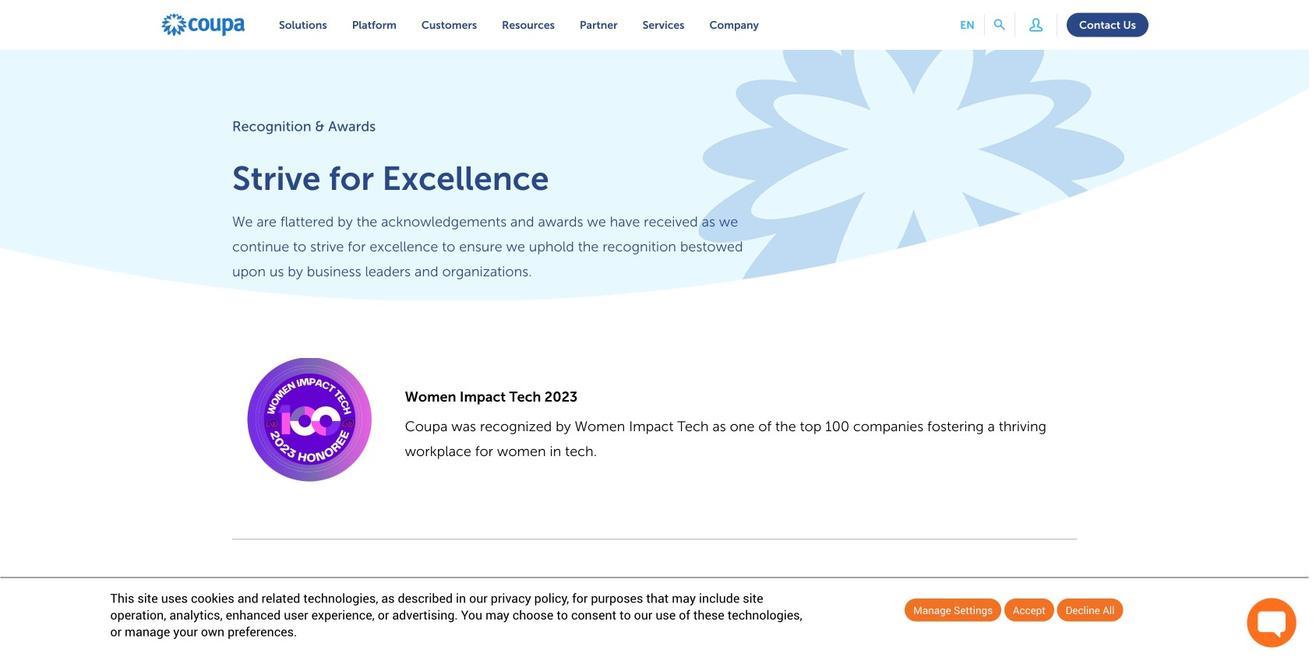 Task type: locate. For each thing, give the bounding box(es) containing it.
home image
[[161, 12, 246, 37]]

mag glass image
[[994, 19, 1006, 31]]



Task type: describe. For each thing, give the bounding box(es) containing it.
ecovadis coupa 2024 image
[[247, 586, 372, 661]]

women impact tech 2023 coupa image
[[247, 359, 372, 483]]

platform_user_centric image
[[1025, 14, 1048, 36]]



Task type: vqa. For each thing, say whether or not it's contained in the screenshot.
ecovadis coupa 2024 image
yes



